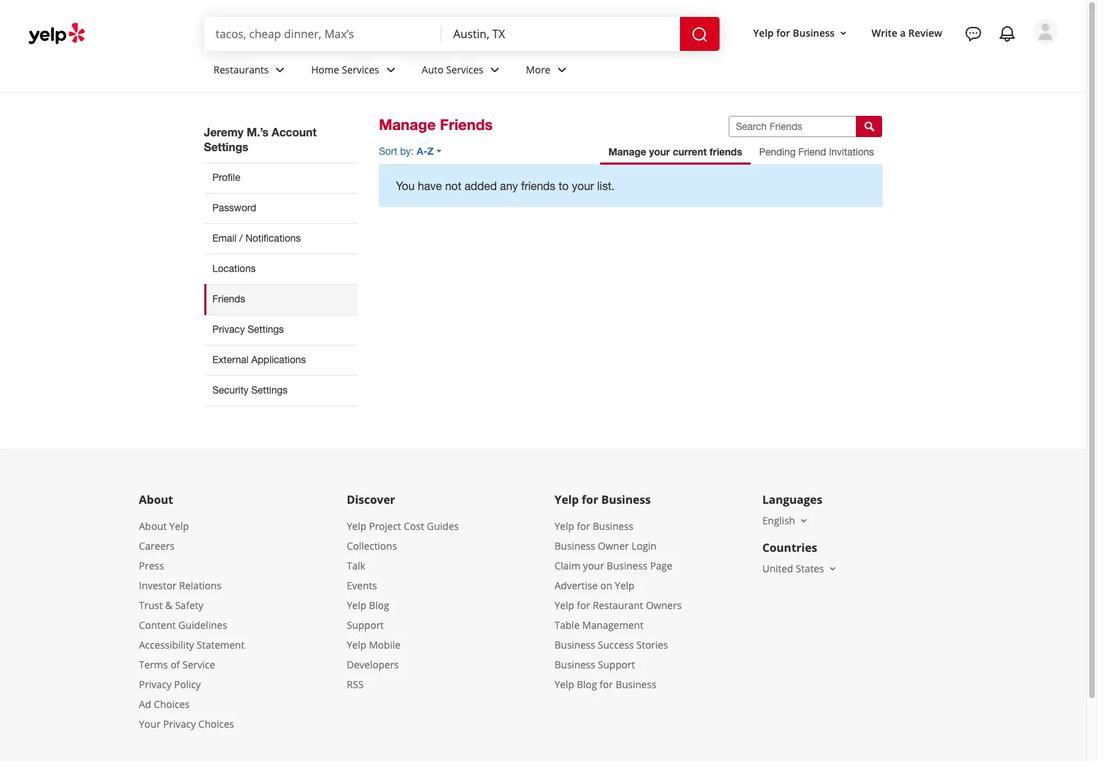 Task type: describe. For each thing, give the bounding box(es) containing it.
talk link
[[347, 559, 366, 573]]

yelp blog for business link
[[555, 678, 657, 692]]

any
[[500, 180, 518, 192]]

stories
[[637, 639, 668, 652]]

ad choices link
[[139, 698, 190, 711]]

a
[[901, 26, 906, 39]]

yelp up 'claim'
[[555, 520, 575, 533]]

service
[[182, 658, 215, 672]]

yelp down support link
[[347, 639, 367, 652]]

yelp inside yelp for business button
[[754, 26, 774, 39]]

jeremy m. image
[[1033, 19, 1059, 45]]

countries
[[763, 540, 818, 556]]

2 vertical spatial privacy
[[163, 718, 196, 731]]

none field near
[[454, 26, 669, 42]]

claim
[[555, 559, 581, 573]]

states
[[796, 562, 824, 576]]

profile
[[213, 172, 240, 183]]

z
[[427, 145, 434, 157]]

restaurant
[[593, 599, 644, 612]]

about yelp link
[[139, 520, 189, 533]]

yelp project cost guides link
[[347, 520, 459, 533]]

policy
[[174, 678, 201, 692]]

invitations
[[829, 146, 874, 158]]

pending friend invitations
[[759, 146, 874, 158]]

1 vertical spatial choices
[[198, 718, 234, 731]]

email
[[213, 233, 237, 244]]

about yelp careers press investor relations trust & safety content guidelines accessibility statement terms of service privacy policy ad choices your privacy choices
[[139, 520, 245, 731]]

0 horizontal spatial friends
[[213, 293, 245, 305]]

locations link
[[204, 254, 358, 284]]

write a review link
[[866, 20, 948, 46]]

24 chevron down v2 image for auto services
[[487, 61, 504, 78]]

business inside button
[[793, 26, 835, 39]]

success
[[598, 639, 634, 652]]

pending
[[759, 146, 796, 158]]

blog inside yelp project cost guides collections talk events yelp blog support yelp mobile developers rss
[[369, 599, 389, 612]]

yelp inside about yelp careers press investor relations trust & safety content guidelines accessibility statement terms of service privacy policy ad choices your privacy choices
[[169, 520, 189, 533]]

Find text field
[[216, 26, 431, 42]]

jeremy
[[204, 125, 244, 139]]

rss
[[347, 678, 364, 692]]

messages image
[[965, 25, 982, 42]]

external applications
[[213, 354, 306, 366]]

manage your current friends tab list
[[600, 139, 883, 165]]

24 chevron down v2 image for restaurants
[[272, 61, 289, 78]]

1 vertical spatial privacy
[[139, 678, 172, 692]]

16 chevron down v2 image for yelp for business
[[838, 27, 849, 39]]

yelp for business inside button
[[754, 26, 835, 39]]

external applications link
[[204, 345, 358, 375]]

password
[[213, 202, 256, 214]]

applications
[[251, 354, 306, 366]]

security settings
[[213, 385, 288, 396]]

have
[[418, 180, 442, 192]]

safety
[[175, 599, 203, 612]]

16 chevron down v2 image for united states
[[827, 563, 839, 575]]

friends link
[[204, 284, 358, 315]]

/
[[239, 233, 243, 244]]

business success stories link
[[555, 639, 668, 652]]

your privacy choices link
[[139, 718, 234, 731]]

owner
[[598, 540, 629, 553]]

more link
[[515, 51, 582, 92]]

events
[[347, 579, 377, 593]]

advertise
[[555, 579, 598, 593]]

business owner login link
[[555, 540, 657, 553]]

yelp for business link
[[555, 520, 634, 533]]

0 vertical spatial friends
[[440, 116, 493, 134]]

manage your current friends link
[[600, 139, 751, 165]]

auto
[[422, 63, 444, 76]]

you
[[396, 180, 415, 192]]

your
[[139, 718, 161, 731]]

support inside yelp project cost guides collections talk events yelp blog support yelp mobile developers rss
[[347, 619, 384, 632]]

project
[[369, 520, 401, 533]]

to
[[559, 180, 569, 192]]

about for about
[[139, 492, 173, 508]]

united states
[[763, 562, 824, 576]]

rss link
[[347, 678, 364, 692]]

cost
[[404, 520, 424, 533]]

yelp up "collections"
[[347, 520, 367, 533]]

guides
[[427, 520, 459, 533]]

terms
[[139, 658, 168, 672]]

discover
[[347, 492, 395, 508]]

restaurants
[[214, 63, 269, 76]]

support inside 'yelp for business business owner login claim your business page advertise on yelp yelp for restaurant owners table management business success stories business support yelp blog for business'
[[598, 658, 635, 672]]

yelp down events link
[[347, 599, 367, 612]]

24 chevron down v2 image
[[554, 61, 571, 78]]

account
[[272, 125, 317, 139]]

by:
[[400, 146, 414, 157]]

review
[[909, 26, 943, 39]]

manage for manage friends
[[379, 116, 436, 134]]

investor
[[139, 579, 177, 593]]

advertise on yelp link
[[555, 579, 635, 593]]

&
[[165, 599, 173, 612]]

about for about yelp careers press investor relations trust & safety content guidelines accessibility statement terms of service privacy policy ad choices your privacy choices
[[139, 520, 167, 533]]

your for you have not added any friends to your list.
[[572, 180, 594, 192]]

a-
[[417, 145, 427, 157]]

sort
[[379, 146, 398, 157]]

privacy settings link
[[204, 315, 358, 345]]

settings inside jeremy m.'s account settings
[[204, 140, 248, 153]]

collections
[[347, 540, 397, 553]]



Task type: locate. For each thing, give the bounding box(es) containing it.
friends left to
[[521, 180, 556, 192]]

you have not added any friends to your list.
[[396, 180, 615, 192]]

1 none field from the left
[[216, 26, 431, 42]]

2 services from the left
[[446, 63, 484, 76]]

blog inside 'yelp for business business owner login claim your business page advertise on yelp yelp for restaurant owners table management business success stories business support yelp blog for business'
[[577, 678, 597, 692]]

sort by: a-z
[[379, 145, 434, 157]]

2 vertical spatial your
[[583, 559, 604, 573]]

yelp for business button
[[748, 20, 855, 46]]

privacy down "terms"
[[139, 678, 172, 692]]

24 chevron down v2 image left auto
[[382, 61, 399, 78]]

Near text field
[[454, 26, 669, 42]]

1 horizontal spatial friends
[[440, 116, 493, 134]]

friends inside tab list
[[710, 146, 743, 158]]

added
[[465, 180, 497, 192]]

24 chevron down v2 image inside home services link
[[382, 61, 399, 78]]

1 vertical spatial manage
[[609, 146, 647, 158]]

0 vertical spatial your
[[649, 146, 670, 158]]

friends right current
[[710, 146, 743, 158]]

1 vertical spatial support
[[598, 658, 635, 672]]

yelp up careers
[[169, 520, 189, 533]]

choices
[[154, 698, 190, 711], [198, 718, 234, 731]]

your for yelp for business business owner login claim your business page advertise on yelp yelp for restaurant owners table management business success stories business support yelp blog for business
[[583, 559, 604, 573]]

yelp down the business support link
[[555, 678, 575, 692]]

your
[[649, 146, 670, 158], [572, 180, 594, 192], [583, 559, 604, 573]]

more
[[526, 63, 551, 76]]

manage inside tab list
[[609, 146, 647, 158]]

accessibility
[[139, 639, 194, 652]]

your inside tab list
[[649, 146, 670, 158]]

profile link
[[204, 163, 358, 193]]

blog down the business support link
[[577, 678, 597, 692]]

0 horizontal spatial choices
[[154, 698, 190, 711]]

developers
[[347, 658, 399, 672]]

0 horizontal spatial 24 chevron down v2 image
[[272, 61, 289, 78]]

careers
[[139, 540, 175, 553]]

your right to
[[572, 180, 594, 192]]

16 chevron down v2 image inside yelp for business button
[[838, 27, 849, 39]]

16 chevron down v2 image left write
[[838, 27, 849, 39]]

yelp for business
[[754, 26, 835, 39], [555, 492, 651, 508]]

1 about from the top
[[139, 492, 173, 508]]

24 chevron down v2 image inside restaurants link
[[272, 61, 289, 78]]

16 chevron down v2 image right states
[[827, 563, 839, 575]]

manage your current friends
[[609, 146, 743, 158]]

1 horizontal spatial services
[[446, 63, 484, 76]]

claim your business page link
[[555, 559, 673, 573]]

services right auto
[[446, 63, 484, 76]]

Search Friends text field
[[729, 116, 858, 137]]

0 vertical spatial support
[[347, 619, 384, 632]]

yelp up the table
[[555, 599, 575, 612]]

settings for security
[[251, 385, 288, 396]]

home services link
[[300, 51, 411, 92]]

none field up 24 chevron down v2 icon
[[454, 26, 669, 42]]

choices down privacy policy "link"
[[154, 698, 190, 711]]

user actions element
[[742, 18, 1079, 105]]

support down success
[[598, 658, 635, 672]]

press
[[139, 559, 164, 573]]

careers link
[[139, 540, 175, 553]]

not
[[445, 180, 462, 192]]

terms of service link
[[139, 658, 215, 672]]

friends down locations
[[213, 293, 245, 305]]

services
[[342, 63, 379, 76], [446, 63, 484, 76]]

of
[[171, 658, 180, 672]]

1 horizontal spatial choices
[[198, 718, 234, 731]]

services for auto services
[[446, 63, 484, 76]]

1 vertical spatial about
[[139, 520, 167, 533]]

0 horizontal spatial blog
[[369, 599, 389, 612]]

1 horizontal spatial blog
[[577, 678, 597, 692]]

owners
[[646, 599, 682, 612]]

services for home services
[[342, 63, 379, 76]]

0 horizontal spatial manage
[[379, 116, 436, 134]]

talk
[[347, 559, 366, 573]]

settings for privacy
[[248, 324, 284, 335]]

support down yelp blog link
[[347, 619, 384, 632]]

0 vertical spatial blog
[[369, 599, 389, 612]]

2 vertical spatial settings
[[251, 385, 288, 396]]

guidelines
[[178, 619, 227, 632]]

friend
[[799, 146, 827, 158]]

mobile
[[369, 639, 401, 652]]

privacy
[[213, 324, 245, 335], [139, 678, 172, 692], [163, 718, 196, 731]]

0 horizontal spatial friends
[[521, 180, 556, 192]]

2 24 chevron down v2 image from the left
[[382, 61, 399, 78]]

24 chevron down v2 image right auto services
[[487, 61, 504, 78]]

1 horizontal spatial none field
[[454, 26, 669, 42]]

email / notifications
[[213, 233, 301, 244]]

3 24 chevron down v2 image from the left
[[487, 61, 504, 78]]

privacy inside privacy settings link
[[213, 324, 245, 335]]

0 vertical spatial about
[[139, 492, 173, 508]]

table management link
[[555, 619, 644, 632]]

24 chevron down v2 image right "restaurants"
[[272, 61, 289, 78]]

yelp mobile link
[[347, 639, 401, 652]]

notifications
[[246, 233, 301, 244]]

yelp right on
[[615, 579, 635, 593]]

privacy down ad choices link in the bottom left of the page
[[163, 718, 196, 731]]

1 horizontal spatial yelp for business
[[754, 26, 835, 39]]

yelp project cost guides collections talk events yelp blog support yelp mobile developers rss
[[347, 520, 459, 692]]

0 vertical spatial choices
[[154, 698, 190, 711]]

24 chevron down v2 image for home services
[[382, 61, 399, 78]]

None search field
[[204, 17, 722, 51]]

about inside about yelp careers press investor relations trust & safety content guidelines accessibility statement terms of service privacy policy ad choices your privacy choices
[[139, 520, 167, 533]]

manage for manage your current friends
[[609, 146, 647, 158]]

blog
[[369, 599, 389, 612], [577, 678, 597, 692]]

1 vertical spatial your
[[572, 180, 594, 192]]

your left current
[[649, 146, 670, 158]]

content guidelines link
[[139, 619, 227, 632]]

auto services link
[[411, 51, 515, 92]]

16 chevron down v2 image inside 'united states' dropdown button
[[827, 563, 839, 575]]

jeremy m.'s account settings
[[204, 125, 317, 153]]

1 vertical spatial 16 chevron down v2 image
[[827, 563, 839, 575]]

0 vertical spatial settings
[[204, 140, 248, 153]]

0 horizontal spatial yelp for business
[[555, 492, 651, 508]]

password link
[[204, 193, 358, 223]]

yelp for business business owner login claim your business page advertise on yelp yelp for restaurant owners table management business success stories business support yelp blog for business
[[555, 520, 682, 692]]

1 horizontal spatial 24 chevron down v2 image
[[382, 61, 399, 78]]

1 horizontal spatial manage
[[609, 146, 647, 158]]

united
[[763, 562, 794, 576]]

1 vertical spatial settings
[[248, 324, 284, 335]]

friends
[[710, 146, 743, 158], [521, 180, 556, 192]]

1 services from the left
[[342, 63, 379, 76]]

yelp right search icon
[[754, 26, 774, 39]]

auto services
[[422, 63, 484, 76]]

trust & safety link
[[139, 599, 203, 612]]

2 horizontal spatial 24 chevron down v2 image
[[487, 61, 504, 78]]

your inside 'yelp for business business owner login claim your business page advertise on yelp yelp for restaurant owners table management business success stories business support yelp blog for business'
[[583, 559, 604, 573]]

manage friends
[[379, 116, 493, 134]]

0 vertical spatial privacy
[[213, 324, 245, 335]]

security settings link
[[204, 375, 358, 407]]

1 vertical spatial blog
[[577, 678, 597, 692]]

1 horizontal spatial support
[[598, 658, 635, 672]]

settings down jeremy
[[204, 140, 248, 153]]

services right 'home'
[[342, 63, 379, 76]]

search image
[[691, 26, 708, 43]]

16 chevron down v2 image
[[838, 27, 849, 39], [827, 563, 839, 575]]

privacy settings
[[213, 324, 284, 335]]

write
[[872, 26, 898, 39]]

external
[[213, 354, 249, 366]]

24 chevron down v2 image
[[272, 61, 289, 78], [382, 61, 399, 78], [487, 61, 504, 78]]

1 horizontal spatial friends
[[710, 146, 743, 158]]

login
[[632, 540, 657, 553]]

yelp
[[754, 26, 774, 39], [555, 492, 579, 508], [169, 520, 189, 533], [347, 520, 367, 533], [555, 520, 575, 533], [615, 579, 635, 593], [347, 599, 367, 612], [555, 599, 575, 612], [347, 639, 367, 652], [555, 678, 575, 692]]

m.'s
[[247, 125, 269, 139]]

management
[[583, 619, 644, 632]]

none field up 'home'
[[216, 26, 431, 42]]

business support link
[[555, 658, 635, 672]]

0 vertical spatial friends
[[710, 146, 743, 158]]

1 24 chevron down v2 image from the left
[[272, 61, 289, 78]]

0 vertical spatial 16 chevron down v2 image
[[838, 27, 849, 39]]

accessibility statement link
[[139, 639, 245, 652]]

1 vertical spatial friends
[[213, 293, 245, 305]]

table
[[555, 619, 580, 632]]

choices down "policy"
[[198, 718, 234, 731]]

restaurants link
[[202, 51, 300, 92]]

english button
[[763, 514, 810, 528]]

relations
[[179, 579, 222, 593]]

settings down applications in the top of the page
[[251, 385, 288, 396]]

about up about yelp link at left bottom
[[139, 492, 173, 508]]

support
[[347, 619, 384, 632], [598, 658, 635, 672]]

1 vertical spatial yelp for business
[[555, 492, 651, 508]]

collections link
[[347, 540, 397, 553]]

for inside yelp for business button
[[777, 26, 791, 39]]

privacy up external
[[213, 324, 245, 335]]

none field the find
[[216, 26, 431, 42]]

1 vertical spatial friends
[[521, 180, 556, 192]]

16 chevron down v2 image
[[798, 515, 810, 527]]

0 horizontal spatial support
[[347, 619, 384, 632]]

notifications image
[[999, 25, 1016, 42]]

0 vertical spatial manage
[[379, 116, 436, 134]]

manage up list.
[[609, 146, 647, 158]]

united states button
[[763, 562, 839, 576]]

24 chevron down v2 image inside auto services link
[[487, 61, 504, 78]]

0 horizontal spatial services
[[342, 63, 379, 76]]

business categories element
[[202, 51, 1059, 92]]

developers link
[[347, 658, 399, 672]]

2 none field from the left
[[454, 26, 669, 42]]

your up advertise on yelp link
[[583, 559, 604, 573]]

email / notifications link
[[204, 223, 358, 254]]

yelp up yelp for business link
[[555, 492, 579, 508]]

about up careers
[[139, 520, 167, 533]]

manage
[[379, 116, 436, 134], [609, 146, 647, 158]]

2 about from the top
[[139, 520, 167, 533]]

blog up support link
[[369, 599, 389, 612]]

investor relations link
[[139, 579, 222, 593]]

support link
[[347, 619, 384, 632]]

security
[[213, 385, 249, 396]]

0 horizontal spatial none field
[[216, 26, 431, 42]]

english
[[763, 514, 796, 528]]

settings up external applications
[[248, 324, 284, 335]]

yelp for restaurant owners link
[[555, 599, 682, 612]]

None field
[[216, 26, 431, 42], [454, 26, 669, 42]]

locations
[[213, 263, 256, 274]]

0 vertical spatial yelp for business
[[754, 26, 835, 39]]

manage up sort by: a-z
[[379, 116, 436, 134]]

friends down auto services link at the left top
[[440, 116, 493, 134]]



Task type: vqa. For each thing, say whether or not it's contained in the screenshot.
the topmost the more
no



